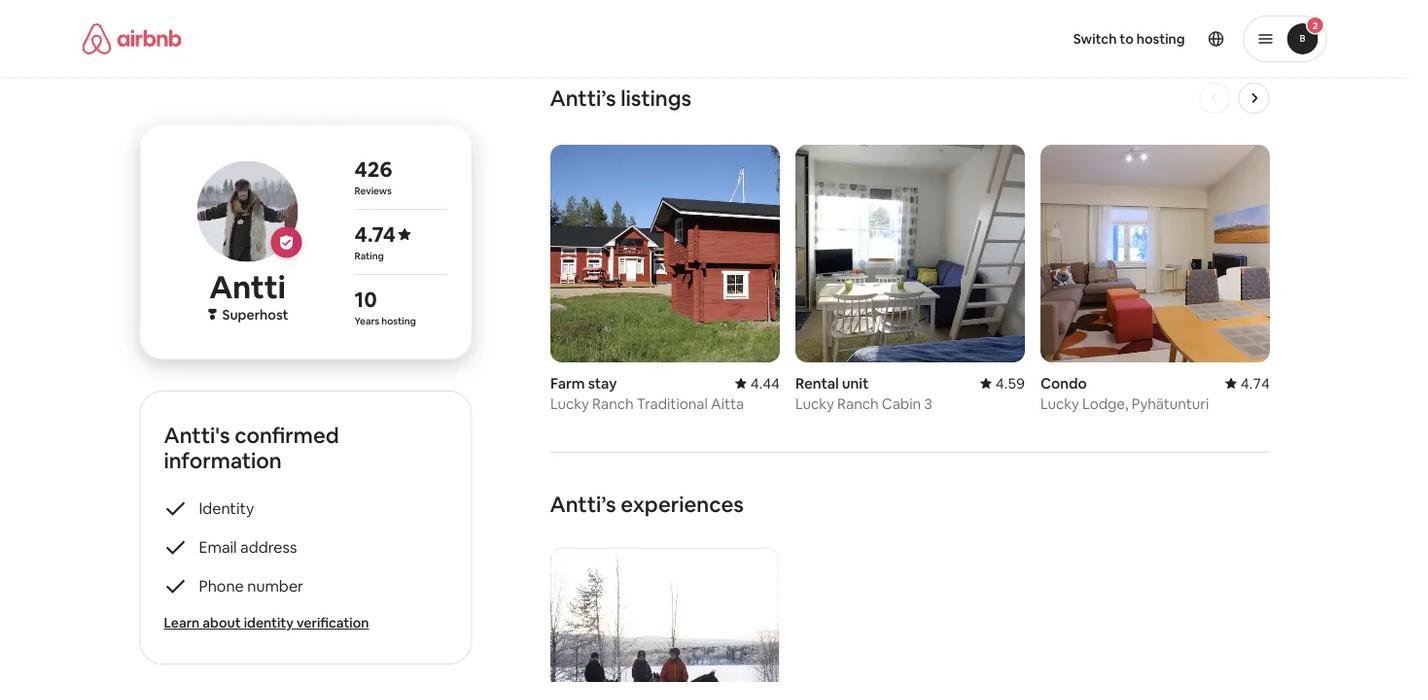 Task type: locate. For each thing, give the bounding box(es) containing it.
hosting
[[1137, 30, 1185, 48], [381, 315, 416, 327]]

1 horizontal spatial hosting
[[1137, 30, 1185, 48]]

lucky for rental
[[795, 395, 834, 414]]

0 vertical spatial 4.74
[[354, 220, 396, 248]]

3 lucky from the left
[[1040, 395, 1079, 414]]

hosting for 10
[[381, 315, 416, 327]]

switch to hosting
[[1073, 30, 1185, 48]]

learn about identity verification button
[[164, 614, 448, 633]]

phone number
[[199, 576, 303, 596]]

lucky down rental
[[795, 395, 834, 414]]

years
[[354, 315, 379, 327]]

1 vertical spatial hosting
[[381, 315, 416, 327]]

1 ranch from the left
[[592, 395, 633, 414]]

2 antti's from the top
[[550, 491, 616, 519]]

switch to hosting link
[[1062, 18, 1197, 59]]

2 horizontal spatial lucky
[[1040, 395, 1079, 414]]

0 vertical spatial hosting
[[1137, 30, 1185, 48]]

2 button
[[1243, 16, 1327, 62]]

ranch inside rental unit lucky ranch cabin 3
[[837, 395, 878, 414]]

rating
[[354, 249, 384, 262]]

2 ranch from the left
[[837, 395, 878, 414]]

lucky down farm
[[550, 395, 589, 414]]

lucky inside rental unit lucky ranch cabin 3
[[795, 395, 834, 414]]

hosting right the years
[[381, 315, 416, 327]]

1 horizontal spatial lucky
[[795, 395, 834, 414]]

rental unit lucky ranch cabin 3
[[795, 374, 932, 414]]

1 lucky from the left
[[550, 395, 589, 414]]

0 horizontal spatial 4.74
[[354, 220, 396, 248]]

antti's
[[550, 84, 616, 112], [550, 491, 616, 519]]

ranch inside farm stay lucky ranch traditional aitta
[[592, 395, 633, 414]]

hosting inside 10 years hosting
[[381, 315, 416, 327]]

ranch down stay
[[592, 395, 633, 414]]

4.74
[[354, 220, 396, 248], [1240, 374, 1270, 393]]

1 horizontal spatial 4.74
[[1240, 374, 1270, 393]]

2 lucky from the left
[[795, 395, 834, 414]]

listings
[[621, 84, 692, 112]]

lucky down condo
[[1040, 395, 1079, 414]]

0 horizontal spatial lucky
[[550, 395, 589, 414]]

1 vertical spatial antti's
[[550, 491, 616, 519]]

ranch
[[592, 395, 633, 414], [837, 395, 878, 414]]

ranch down unit
[[837, 395, 878, 414]]

switch
[[1073, 30, 1117, 48]]

4.44
[[750, 374, 779, 393]]

address
[[240, 537, 297, 557]]

1 vertical spatial 4.74
[[1240, 374, 1270, 393]]

antti user profile image
[[197, 161, 298, 262], [197, 161, 298, 262]]

stay
[[588, 374, 616, 393]]

learn
[[164, 615, 200, 632]]

information
[[164, 447, 282, 475]]

0 horizontal spatial ranch
[[592, 395, 633, 414]]

10 years hosting
[[354, 285, 416, 327]]

hosting inside profile element
[[1137, 30, 1185, 48]]

profile element
[[728, 0, 1327, 78]]

hosting for switch
[[1137, 30, 1185, 48]]

0 vertical spatial antti's
[[550, 84, 616, 112]]

hosting right to
[[1137, 30, 1185, 48]]

4.59 out of 5 average rating,  27 reviews image
[[980, 374, 1025, 393]]

rental
[[795, 374, 838, 393]]

0 horizontal spatial hosting
[[381, 315, 416, 327]]

10
[[354, 285, 377, 313]]

1 horizontal spatial ranch
[[837, 395, 878, 414]]

lucky inside farm stay lucky ranch traditional aitta
[[550, 395, 589, 414]]

learn about identity verification
[[164, 615, 369, 632]]

superhost
[[222, 306, 288, 323]]

1 antti's from the top
[[550, 84, 616, 112]]

identity
[[199, 498, 254, 518]]

condo
[[1040, 374, 1087, 393]]

verification
[[297, 615, 369, 632]]

lucky inside condo lucky lodge, pyhätunturi
[[1040, 395, 1079, 414]]

lucky
[[550, 395, 589, 414], [795, 395, 834, 414], [1040, 395, 1079, 414]]

antti's for antti's listings
[[550, 84, 616, 112]]

2
[[1313, 19, 1318, 32]]



Task type: describe. For each thing, give the bounding box(es) containing it.
antti
[[209, 268, 286, 308]]

aitta
[[710, 395, 744, 414]]

verified host image
[[279, 235, 294, 251]]

number
[[247, 576, 303, 596]]

experiences
[[621, 491, 744, 519]]

traditional
[[636, 395, 707, 414]]

confirmed
[[235, 422, 339, 449]]

426
[[354, 155, 392, 183]]

antti's experiences
[[550, 491, 744, 519]]

unit
[[842, 374, 868, 393]]

ranch for unit
[[837, 395, 878, 414]]

farm
[[550, 374, 584, 393]]

426 reviews
[[354, 155, 392, 197]]

3
[[924, 395, 932, 414]]

lodge,
[[1082, 395, 1128, 414]]

email address
[[199, 537, 297, 557]]

phone
[[199, 576, 244, 596]]

4.74 out of 5 average rating,  73 reviews image
[[1225, 374, 1270, 393]]

email
[[199, 537, 237, 557]]

farm stay lucky ranch traditional aitta
[[550, 374, 744, 414]]

antti's
[[164, 422, 230, 449]]

cabin
[[881, 395, 921, 414]]

4.59
[[995, 374, 1025, 393]]

4.44 out of 5 average rating,  43 reviews image
[[735, 374, 779, 393]]

pyhätunturi
[[1131, 395, 1209, 414]]

reviews
[[354, 184, 392, 197]]

antti's confirmed information
[[164, 422, 339, 475]]

identity
[[244, 615, 294, 632]]

to
[[1120, 30, 1134, 48]]

antti's for antti's experiences
[[550, 491, 616, 519]]

lucky for farm
[[550, 395, 589, 414]]

about
[[203, 615, 241, 632]]

condo lucky lodge, pyhätunturi
[[1040, 374, 1209, 414]]

ranch for stay
[[592, 395, 633, 414]]

antti's listings
[[550, 84, 692, 112]]



Task type: vqa. For each thing, say whether or not it's contained in the screenshot.
second Lucky from left
yes



